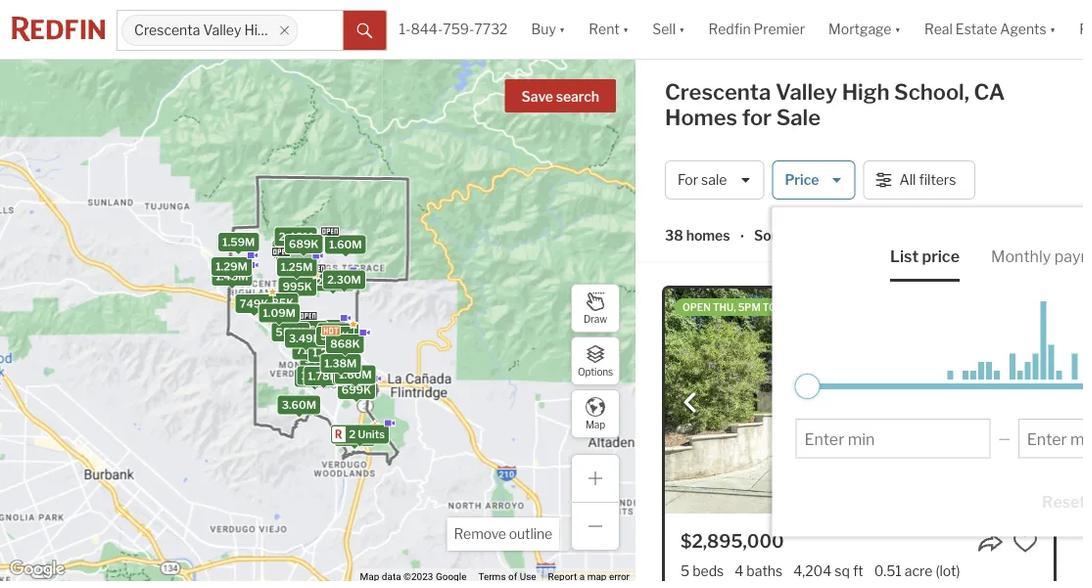 Task type: describe. For each thing, give the bounding box(es) containing it.
paym
[[1055, 247, 1084, 266]]

for
[[678, 172, 699, 188]]

monthly payment element
[[991, 231, 1084, 282]]

1-844-759-7732 link
[[399, 21, 508, 38]]

mortgage ▾
[[829, 21, 901, 38]]

reset button
[[1018, 483, 1084, 522]]

redfin premier button
[[697, 0, 817, 59]]

to
[[763, 302, 777, 314]]

map
[[586, 420, 606, 431]]

favorite button image
[[1013, 530, 1039, 556]]

crescenta for crescenta valley high school
[[134, 22, 200, 39]]

0 vertical spatial 1.20m
[[313, 347, 345, 359]]

photos
[[931, 234, 984, 253]]

mortgage
[[829, 21, 892, 38]]

real estate agents ▾ link
[[925, 0, 1056, 59]]

0 vertical spatial 995k
[[283, 281, 312, 294]]

Enter max text field
[[1028, 430, 1084, 449]]

$2,895,000
[[681, 531, 784, 553]]

remove crescenta valley high school image
[[279, 24, 291, 36]]

next button image
[[1019, 393, 1039, 413]]

689k
[[289, 238, 319, 251]]

price
[[785, 172, 820, 188]]

high for school
[[244, 22, 274, 39]]

(lot)
[[936, 564, 961, 580]]

estate
[[956, 21, 998, 38]]

sell ▾ button
[[653, 0, 685, 59]]

buy
[[532, 21, 556, 38]]

dialog containing list price
[[772, 208, 1084, 537]]

price button
[[772, 161, 856, 200]]

homes
[[686, 228, 731, 244]]

ca
[[974, 79, 1006, 105]]

1.50m
[[280, 259, 313, 272]]

0 vertical spatial 1.29m
[[277, 243, 309, 256]]

save search
[[522, 89, 600, 105]]

mortgage ▾ button
[[829, 0, 901, 59]]

options button
[[571, 337, 620, 386]]

crescenta for crescenta valley high school, ca homes for sale
[[665, 79, 771, 105]]

0.51 acre (lot)
[[875, 564, 961, 580]]

1 vertical spatial 995k
[[294, 324, 324, 337]]

3.60m
[[282, 399, 316, 412]]

935k
[[320, 330, 350, 343]]

rent
[[589, 21, 620, 38]]

3.49m
[[289, 332, 323, 345]]

for sale button
[[665, 161, 765, 200]]

0 vertical spatial 1.40m
[[322, 327, 355, 340]]

1.45m
[[216, 270, 248, 283]]

▾ for buy ▾
[[559, 21, 566, 38]]

1 vertical spatial 1.29m
[[216, 260, 248, 273]]

1-844-759-7732
[[399, 21, 508, 38]]

2.40m
[[279, 231, 313, 243]]

open thu, 5pm to 7pm
[[683, 302, 801, 314]]

thu,
[[713, 302, 736, 314]]

acre
[[905, 564, 933, 580]]

redfin premier
[[709, 21, 805, 38]]

875k
[[305, 359, 334, 371]]

sell
[[653, 21, 676, 38]]

list
[[891, 247, 919, 266]]

1.09m
[[263, 307, 296, 320]]

remove
[[454, 527, 506, 543]]

5pm
[[738, 302, 761, 314]]

real
[[925, 21, 953, 38]]

filters
[[919, 172, 957, 188]]

844-
[[411, 21, 443, 38]]

1.59m
[[223, 236, 255, 249]]

premier
[[754, 21, 805, 38]]

550k
[[276, 326, 306, 339]]

table
[[1011, 234, 1050, 253]]

high for school,
[[842, 79, 890, 105]]

table button
[[1007, 233, 1054, 260]]

7732
[[475, 21, 508, 38]]

for sale
[[678, 172, 727, 188]]

1 vertical spatial 1.20m
[[301, 370, 334, 383]]

crescenta valley high school
[[134, 22, 321, 39]]

open
[[683, 302, 711, 314]]

sell ▾ button
[[641, 0, 697, 59]]

sale
[[777, 104, 821, 131]]

outline
[[509, 527, 553, 543]]

▾ for mortgage ▾
[[895, 21, 901, 38]]

price
[[922, 247, 960, 266]]

baths
[[747, 564, 783, 580]]

buy ▾ button
[[520, 0, 577, 59]]

options
[[578, 367, 613, 378]]

save search button
[[505, 79, 616, 113]]

1.78m
[[308, 370, 340, 383]]



Task type: locate. For each thing, give the bounding box(es) containing it.
2
[[349, 429, 356, 441]]

remove outline button
[[447, 518, 559, 552]]

sale
[[702, 172, 727, 188]]

2.95m
[[307, 323, 341, 336]]

agents
[[1001, 21, 1047, 38]]

school
[[277, 22, 321, 39]]

1.29m down the 1.59m
[[216, 260, 248, 273]]

719k
[[296, 344, 323, 357]]

valley
[[203, 22, 241, 39], [776, 79, 838, 105]]

1 horizontal spatial valley
[[776, 79, 838, 105]]

draw
[[584, 314, 607, 326]]

▾ right rent
[[623, 21, 629, 38]]

1 vertical spatial high
[[842, 79, 890, 105]]

google image
[[5, 557, 70, 583]]

crescenta
[[134, 22, 200, 39], [665, 79, 771, 105]]

▾ right sell
[[679, 21, 685, 38]]

0 vertical spatial high
[[244, 22, 274, 39]]

mortgage ▾ button
[[817, 0, 913, 59]]

crescenta inside crescenta valley high school, ca homes for sale
[[665, 79, 771, 105]]

1 horizontal spatial 1.29m
[[277, 243, 309, 256]]

sell ▾
[[653, 21, 685, 38]]

valley right for
[[776, 79, 838, 105]]

map button
[[571, 390, 620, 439]]

real estate agents ▾ button
[[913, 0, 1068, 59]]

749k
[[240, 298, 269, 311]]

photos button
[[927, 233, 1007, 262]]

photo of 5234 briggs ave, la crescenta, ca 91214 image
[[665, 289, 1054, 515]]

1-
[[399, 21, 411, 38]]

2.50m
[[313, 354, 347, 367]]

rent ▾ button
[[589, 0, 629, 59]]

previous button image
[[681, 393, 701, 413]]

1 vertical spatial 1.40m
[[338, 431, 371, 444]]

995k up 719k
[[294, 324, 324, 337]]

real estate agents ▾
[[925, 21, 1056, 38]]

0 horizontal spatial 1.29m
[[216, 260, 248, 273]]

▾ for rent ▾
[[623, 21, 629, 38]]

1 horizontal spatial crescenta
[[665, 79, 771, 105]]

1.40m up 2.50m
[[322, 327, 355, 340]]

5 ▾ from the left
[[1050, 21, 1056, 38]]

remove outline
[[454, 527, 553, 543]]

•
[[740, 229, 745, 246]]

2 units
[[349, 429, 385, 441]]

1.29m up 1.50m
[[277, 243, 309, 256]]

0 vertical spatial valley
[[203, 22, 241, 39]]

38
[[665, 228, 684, 244]]

7pm
[[779, 302, 801, 314]]

draw button
[[571, 284, 620, 333]]

homes
[[665, 104, 738, 131]]

all
[[900, 172, 916, 188]]

2.90m
[[316, 276, 350, 288]]

None search field
[[298, 11, 343, 50]]

1 vertical spatial crescenta
[[665, 79, 771, 105]]

crescenta valley high school, ca homes for sale
[[665, 79, 1006, 131]]

4,204 sq ft
[[794, 564, 864, 580]]

high inside crescenta valley high school, ca homes for sale
[[842, 79, 890, 105]]

900k
[[304, 354, 335, 367]]

0.51
[[875, 564, 902, 580]]

1 ▾ from the left
[[559, 21, 566, 38]]

1.20m
[[313, 347, 345, 359], [301, 370, 334, 383]]

4
[[735, 564, 744, 580]]

valley for school,
[[776, 79, 838, 105]]

map region
[[0, 39, 884, 583]]

sort
[[754, 228, 783, 244]]

▾ inside "link"
[[1050, 21, 1056, 38]]

0 vertical spatial crescenta
[[134, 22, 200, 39]]

38 homes • sort
[[665, 228, 783, 246]]

submit search image
[[357, 23, 373, 39]]

1.30m
[[299, 372, 331, 385]]

search
[[556, 89, 600, 105]]

all filters
[[900, 172, 957, 188]]

ft
[[853, 564, 864, 580]]

▾ right buy
[[559, 21, 566, 38]]

list price element
[[891, 231, 960, 282]]

save
[[522, 89, 553, 105]]

2 ▾ from the left
[[623, 21, 629, 38]]

buy ▾
[[532, 21, 566, 38]]

▾ right the mortgage
[[895, 21, 901, 38]]

valley for school
[[203, 22, 241, 39]]

1.38m
[[325, 358, 357, 370]]

reset
[[1043, 493, 1084, 512]]

monthly
[[991, 247, 1052, 266]]

699k
[[342, 384, 371, 397]]

1 horizontal spatial high
[[842, 79, 890, 105]]

valley left remove crescenta valley high school image
[[203, 22, 241, 39]]

sq
[[835, 564, 850, 580]]

redfin
[[709, 21, 751, 38]]

1.20m down 935k
[[313, 347, 345, 359]]

1.40m down 699k
[[338, 431, 371, 444]]

1.20m down "900k" on the left of the page
[[301, 370, 334, 383]]

all filters button
[[864, 161, 976, 200]]

0 horizontal spatial valley
[[203, 22, 241, 39]]

4 baths
[[735, 564, 783, 580]]

1.40m
[[322, 327, 355, 340], [338, 431, 371, 444]]

▾ for sell ▾
[[679, 21, 685, 38]]

5 beds
[[681, 564, 724, 580]]

units
[[358, 429, 385, 441]]

3 ▾ from the left
[[679, 21, 685, 38]]

995k down '1.25m' at the left of the page
[[283, 281, 312, 294]]

Enter min text field
[[805, 430, 982, 449]]

0 horizontal spatial crescenta
[[134, 22, 200, 39]]

monthly paym
[[991, 247, 1084, 266]]

4 ▾ from the left
[[895, 21, 901, 38]]

minimum price slider
[[795, 374, 821, 400]]

868k
[[330, 338, 360, 351]]

dialog
[[772, 208, 1084, 537]]

list price
[[891, 247, 960, 266]]

favorite button checkbox
[[1013, 530, 1039, 556]]

785k
[[265, 297, 294, 309]]

▾ right agents
[[1050, 21, 1056, 38]]

valley inside crescenta valley high school, ca homes for sale
[[776, 79, 838, 105]]

995k
[[283, 281, 312, 294], [294, 324, 324, 337]]

1.29m
[[277, 243, 309, 256], [216, 260, 248, 273]]

0 horizontal spatial high
[[244, 22, 274, 39]]

beds
[[693, 564, 724, 580]]

buy ▾ button
[[532, 0, 566, 59]]

high left remove crescenta valley high school image
[[244, 22, 274, 39]]

high down mortgage ▾ dropdown button
[[842, 79, 890, 105]]

for
[[742, 104, 772, 131]]

1.25m
[[281, 261, 313, 274]]

rent ▾
[[589, 21, 629, 38]]

1 vertical spatial valley
[[776, 79, 838, 105]]



Task type: vqa. For each thing, say whether or not it's contained in the screenshot.
the BY related to $1,275,000
no



